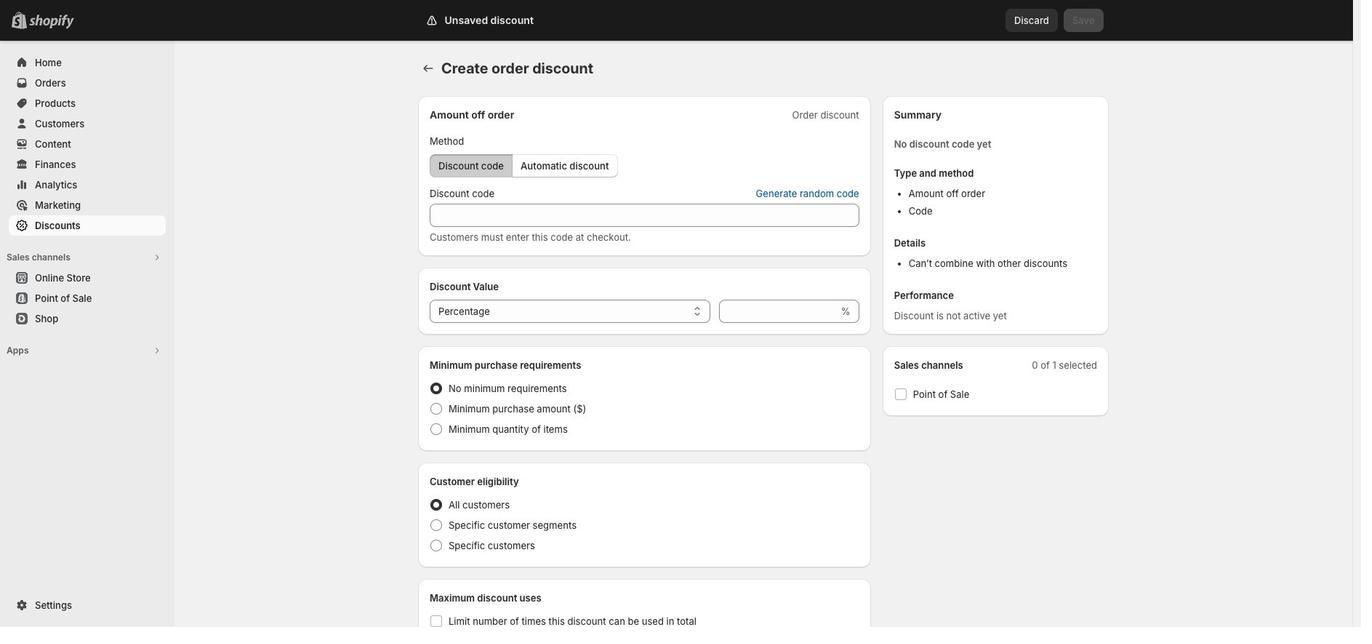 Task type: locate. For each thing, give the bounding box(es) containing it.
None text field
[[430, 204, 860, 227]]

shopify image
[[29, 15, 74, 29]]

None text field
[[719, 300, 839, 323]]



Task type: vqa. For each thing, say whether or not it's contained in the screenshot.
Shopify image
yes



